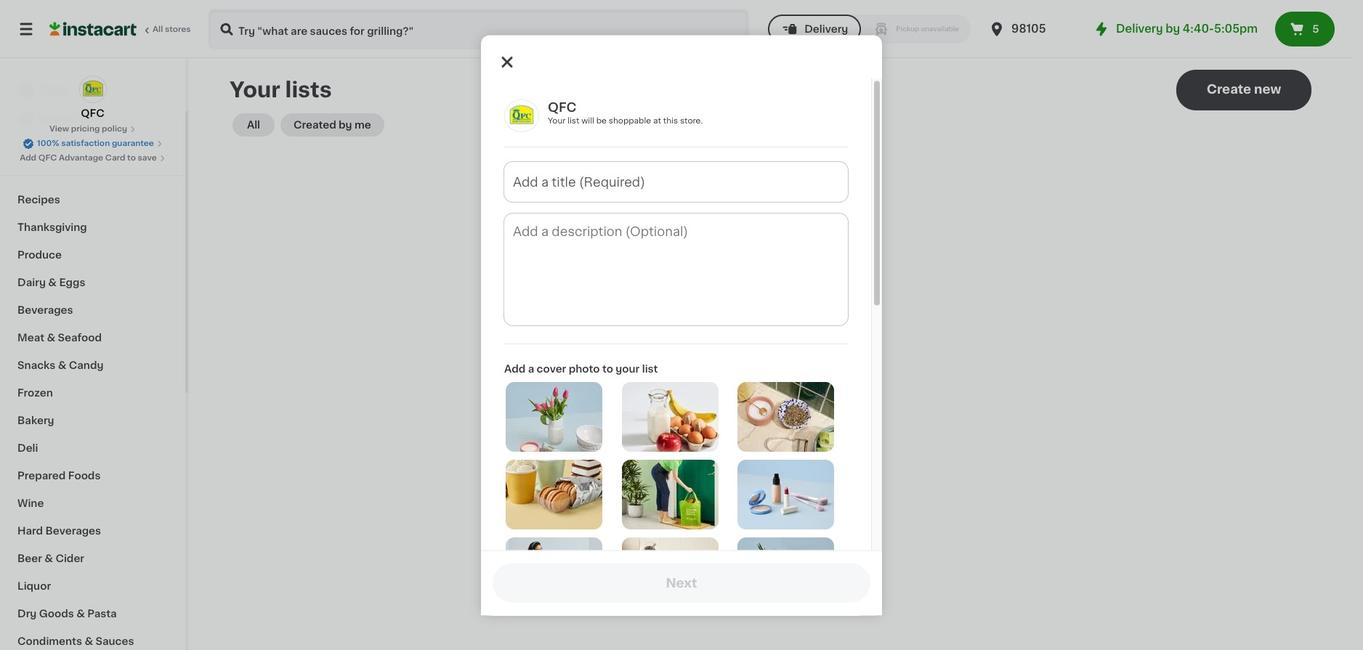 Task type: locate. For each thing, give the bounding box(es) containing it.
2 horizontal spatial qfc
[[548, 101, 577, 113]]

will inside qfc your list will be shoppable at this store.
[[582, 116, 594, 124]]

1 horizontal spatial qfc logo image
[[504, 99, 539, 132]]

be inside qfc your list will be shoppable at this store.
[[597, 116, 607, 124]]

candy
[[69, 361, 104, 371]]

thanksgiving
[[17, 222, 87, 233]]

by for delivery
[[1166, 23, 1180, 34]]

stores
[[165, 25, 191, 33]]

add
[[20, 154, 36, 162], [504, 364, 526, 374]]

lists left you
[[682, 318, 706, 328]]

1 vertical spatial your
[[548, 116, 566, 124]]

None search field
[[208, 9, 750, 49]]

be
[[597, 116, 607, 124], [785, 318, 798, 328]]

None text field
[[504, 213, 848, 325]]

instacart logo image
[[49, 20, 137, 38]]

beer & cider link
[[9, 545, 177, 573]]

by
[[1166, 23, 1180, 34], [339, 120, 352, 130]]

& left candy
[[58, 361, 66, 371]]

will
[[582, 116, 594, 124], [766, 318, 783, 328]]

all button
[[233, 113, 275, 137]]

to down guarantee
[[127, 154, 136, 162]]

qfc logo image
[[79, 76, 106, 103], [504, 99, 539, 132]]

0 horizontal spatial add
[[20, 154, 36, 162]]

& right beer
[[45, 554, 53, 564]]

pasta
[[87, 609, 117, 619]]

it
[[64, 114, 71, 124]]

& for beer
[[45, 554, 53, 564]]

add left "a"
[[504, 364, 526, 374]]

your inside qfc your list will be shoppable at this store.
[[548, 116, 566, 124]]

qfc for qfc your list will be shoppable at this store.
[[548, 101, 577, 113]]

0 horizontal spatial lists
[[41, 143, 66, 153]]

to left your
[[603, 364, 613, 374]]

this
[[663, 116, 678, 124]]

0 horizontal spatial qfc
[[38, 154, 57, 162]]

all down "your lists" at the top left
[[247, 120, 260, 130]]

lists for lists
[[41, 143, 66, 153]]

1 horizontal spatial list
[[642, 364, 658, 374]]

0 horizontal spatial by
[[339, 120, 352, 130]]

to for save
[[127, 154, 136, 162]]

4:40-
[[1183, 23, 1215, 34]]

snacks
[[17, 361, 55, 371]]

1 horizontal spatial to
[[603, 364, 613, 374]]

to
[[127, 154, 136, 162], [603, 364, 613, 374]]

add inside add qfc advantage card to save link
[[20, 154, 36, 162]]

be left saved
[[785, 318, 798, 328]]

by inside button
[[339, 120, 352, 130]]

& for condiments
[[85, 637, 93, 647]]

beverages down dairy & eggs
[[17, 305, 73, 315]]

1 horizontal spatial will
[[766, 318, 783, 328]]

0 horizontal spatial to
[[127, 154, 136, 162]]

your lists
[[230, 79, 332, 100]]

a bar of chocolate cut in half, a yellow pint of white ice cream, a green pint of white ice cream, an open pack of cookies, and a stack of ice cream sandwiches. image
[[506, 460, 603, 530]]

0 vertical spatial be
[[597, 116, 607, 124]]

1 vertical spatial by
[[339, 120, 352, 130]]

list inside qfc your list will be shoppable at this store.
[[568, 116, 580, 124]]

dairy
[[17, 278, 46, 288]]

you
[[709, 318, 728, 328]]

view pricing policy link
[[49, 124, 136, 135]]

qfc your list will be shoppable at this store.
[[548, 101, 703, 124]]

an apple, a small pitcher of milk, a banana, and a carton of 6 eggs. image
[[622, 382, 719, 451]]

bakery link
[[9, 407, 177, 435]]

by left me
[[339, 120, 352, 130]]

add up recipes
[[20, 154, 36, 162]]

list left shoppable
[[568, 116, 580, 124]]

& for meat
[[47, 333, 55, 343]]

beverages up cider
[[45, 526, 101, 536]]

buy
[[41, 114, 61, 124]]

to inside list_add_items dialog
[[603, 364, 613, 374]]

cider
[[56, 554, 84, 564]]

0 horizontal spatial delivery
[[805, 24, 849, 34]]

qfc inside qfc your list will be shoppable at this store.
[[548, 101, 577, 113]]

frozen link
[[9, 379, 177, 407]]

1 vertical spatial to
[[603, 364, 613, 374]]

liquor
[[17, 582, 51, 592]]

meat & seafood
[[17, 333, 102, 343]]

store.
[[680, 116, 703, 124]]

beverages link
[[9, 297, 177, 324]]

a woman sitting on a chair wearing headphones holding a drink in her hand with a small brown dog on the floor by her side. image
[[506, 538, 603, 608]]

1 horizontal spatial delivery
[[1117, 23, 1163, 34]]

created by me button
[[281, 113, 384, 137]]

service type group
[[768, 15, 971, 44]]

1 vertical spatial be
[[785, 318, 798, 328]]

prepared
[[17, 471, 66, 481]]

foods
[[68, 471, 101, 481]]

none text field inside list_add_items dialog
[[504, 213, 848, 325]]

meat & seafood link
[[9, 324, 177, 352]]

shop
[[41, 85, 68, 95]]

card
[[105, 154, 125, 162]]

goods
[[39, 609, 74, 619]]

1 horizontal spatial lists
[[682, 318, 706, 328]]

delivery for delivery
[[805, 24, 849, 34]]

recipes link
[[9, 186, 177, 214]]

1 horizontal spatial qfc
[[81, 108, 104, 118]]

0 horizontal spatial will
[[582, 116, 594, 124]]

will right create
[[766, 318, 783, 328]]

0 horizontal spatial your
[[230, 79, 280, 100]]

1 vertical spatial will
[[766, 318, 783, 328]]

hard beverages link
[[9, 518, 177, 545]]

add a cover photo to your list
[[504, 364, 658, 374]]

& left pasta
[[76, 609, 85, 619]]

all inside all button
[[247, 120, 260, 130]]

0 horizontal spatial all
[[153, 25, 163, 33]]

all inside all stores link
[[153, 25, 163, 33]]

delivery inside 'button'
[[805, 24, 849, 34]]

1 vertical spatial list
[[642, 364, 658, 374]]

will left shoppable
[[582, 116, 594, 124]]

all for all stores
[[153, 25, 163, 33]]

again
[[73, 114, 102, 124]]

1 horizontal spatial your
[[548, 116, 566, 124]]

all left stores
[[153, 25, 163, 33]]

1 vertical spatial all
[[247, 120, 260, 130]]

0 horizontal spatial be
[[597, 116, 607, 124]]

qfc for qfc
[[81, 108, 104, 118]]

1 vertical spatial beverages
[[45, 526, 101, 536]]

add inside list_add_items dialog
[[504, 364, 526, 374]]

98105
[[1012, 23, 1046, 34]]

liquor link
[[9, 573, 177, 600]]

list right your
[[642, 364, 658, 374]]

0 vertical spatial lists
[[41, 143, 66, 153]]

0 vertical spatial all
[[153, 25, 163, 33]]

& left eggs
[[48, 278, 57, 288]]

100% satisfaction guarantee button
[[23, 135, 163, 150]]

cover
[[537, 364, 566, 374]]

1 horizontal spatial add
[[504, 364, 526, 374]]

1 vertical spatial add
[[504, 364, 526, 374]]

lists
[[285, 79, 332, 100]]

& inside "link"
[[58, 361, 66, 371]]

recipes
[[17, 195, 60, 205]]

0 vertical spatial will
[[582, 116, 594, 124]]

& for dairy
[[48, 278, 57, 288]]

delivery by 4:40-5:05pm link
[[1093, 20, 1258, 38]]

0 vertical spatial to
[[127, 154, 136, 162]]

list
[[568, 116, 580, 124], [642, 364, 658, 374]]

0 vertical spatial add
[[20, 154, 36, 162]]

1 horizontal spatial by
[[1166, 23, 1180, 34]]

& right meat
[[47, 333, 55, 343]]

1 vertical spatial lists
[[682, 318, 706, 328]]

1 horizontal spatial be
[[785, 318, 798, 328]]

your
[[230, 79, 280, 100], [548, 116, 566, 124]]

Add a title (Required) text field
[[504, 161, 848, 201]]

0 vertical spatial list
[[568, 116, 580, 124]]

new
[[1255, 84, 1282, 95]]

a small white vase of pink tulips, a stack of 3 white bowls, and a rolled napkin. image
[[506, 382, 603, 451]]

deli
[[17, 443, 38, 454]]

satisfaction
[[61, 140, 110, 148]]

98105 button
[[989, 9, 1076, 49]]

beverages
[[17, 305, 73, 315], [45, 526, 101, 536]]

0 horizontal spatial list
[[568, 116, 580, 124]]

1 horizontal spatial all
[[247, 120, 260, 130]]

dairy & eggs link
[[9, 269, 177, 297]]

& left sauces
[[85, 637, 93, 647]]

lists link
[[9, 134, 177, 163]]

by left 4:40-
[[1166, 23, 1180, 34]]

lists down view
[[41, 143, 66, 153]]

shoppable
[[609, 116, 651, 124]]

sauces
[[96, 637, 134, 647]]

lists
[[41, 143, 66, 153], [682, 318, 706, 328]]

qfc inside qfc link
[[81, 108, 104, 118]]

be for lists
[[785, 318, 798, 328]]

a jar of flour, a stick of sliced butter, 3 granny smith apples, a carton of 7 eggs. image
[[622, 538, 719, 608]]

be left shoppable
[[597, 116, 607, 124]]

create new
[[1207, 84, 1282, 95]]

add for add a cover photo to your list
[[504, 364, 526, 374]]

0 vertical spatial by
[[1166, 23, 1180, 34]]

delivery
[[1117, 23, 1163, 34], [805, 24, 849, 34]]

lists for lists you create will be saved here.
[[682, 318, 706, 328]]

guarantee
[[112, 140, 154, 148]]



Task type: vqa. For each thing, say whether or not it's contained in the screenshot.
deliveries,
no



Task type: describe. For each thing, give the bounding box(es) containing it.
wine link
[[9, 490, 177, 518]]

beer & cider
[[17, 554, 84, 564]]

hard beverages
[[17, 526, 101, 536]]

policy
[[102, 125, 127, 133]]

at
[[653, 116, 661, 124]]

& for snacks
[[58, 361, 66, 371]]

delivery button
[[768, 15, 862, 44]]

delivery for delivery by 4:40-5:05pm
[[1117, 23, 1163, 34]]

bakery
[[17, 416, 54, 426]]

created
[[294, 120, 336, 130]]

here.
[[834, 318, 859, 328]]

view pricing policy
[[49, 125, 127, 133]]

qfc logo image inside list_add_items dialog
[[504, 99, 539, 132]]

shop link
[[9, 76, 177, 105]]

thanksgiving link
[[9, 214, 177, 241]]

pricing
[[71, 125, 100, 133]]

dry
[[17, 609, 37, 619]]

by for created
[[339, 120, 352, 130]]

condiments & sauces link
[[9, 628, 177, 651]]

prepared foods
[[17, 471, 101, 481]]

buy it again
[[41, 114, 102, 124]]

condiments & sauces
[[17, 637, 134, 647]]

eggs
[[59, 278, 85, 288]]

prepared foods link
[[9, 462, 177, 490]]

lists you create will be saved here.
[[682, 318, 859, 328]]

saved
[[801, 318, 831, 328]]

all for all
[[247, 120, 260, 130]]

add qfc advantage card to save
[[20, 154, 157, 162]]

add for add qfc advantage card to save
[[20, 154, 36, 162]]

0 vertical spatial your
[[230, 79, 280, 100]]

pressed powder, foundation, lip stick, and makeup brushes. image
[[738, 460, 835, 530]]

hard
[[17, 526, 43, 536]]

produce link
[[9, 241, 177, 269]]

seafood
[[58, 333, 102, 343]]

me
[[355, 120, 371, 130]]

a
[[528, 364, 534, 374]]

view
[[49, 125, 69, 133]]

buy it again link
[[9, 105, 177, 134]]

will for lists
[[766, 318, 783, 328]]

create
[[731, 318, 764, 328]]

wine
[[17, 499, 44, 509]]

produce
[[17, 250, 62, 260]]

all stores link
[[49, 9, 192, 49]]

5 button
[[1276, 12, 1335, 47]]

snacks & candy
[[17, 361, 104, 371]]

an shopper setting a bag of groceries down at someone's door. image
[[622, 460, 719, 530]]

will for qfc
[[582, 116, 594, 124]]

create new button
[[1177, 70, 1312, 110]]

be for qfc
[[597, 116, 607, 124]]

beer
[[17, 554, 42, 564]]

0 vertical spatial beverages
[[17, 305, 73, 315]]

advantage
[[59, 154, 103, 162]]

your
[[616, 364, 640, 374]]

created by me
[[294, 120, 371, 130]]

photo
[[569, 364, 600, 374]]

save
[[138, 154, 157, 162]]

5
[[1313, 24, 1320, 34]]

100%
[[37, 140, 59, 148]]

dry goods & pasta
[[17, 609, 117, 619]]

dry goods & pasta link
[[9, 600, 177, 628]]

snacks & candy link
[[9, 352, 177, 379]]

list_add_items dialog
[[481, 35, 882, 651]]

a bulb of garlic, a bowl of salt, a bowl of pepper, a bowl of cut celery. image
[[738, 382, 835, 451]]

a keyboard, mouse, notebook, cup of pencils, wire cable. image
[[738, 538, 835, 608]]

delivery by 4:40-5:05pm
[[1117, 23, 1258, 34]]

meat
[[17, 333, 44, 343]]

frozen
[[17, 388, 53, 398]]

100% satisfaction guarantee
[[37, 140, 154, 148]]

qfc link
[[79, 76, 106, 121]]

create
[[1207, 84, 1252, 95]]

5:05pm
[[1215, 23, 1258, 34]]

all stores
[[153, 25, 191, 33]]

qfc inside add qfc advantage card to save link
[[38, 154, 57, 162]]

deli link
[[9, 435, 177, 462]]

condiments
[[17, 637, 82, 647]]

0 horizontal spatial qfc logo image
[[79, 76, 106, 103]]

to for your
[[603, 364, 613, 374]]



